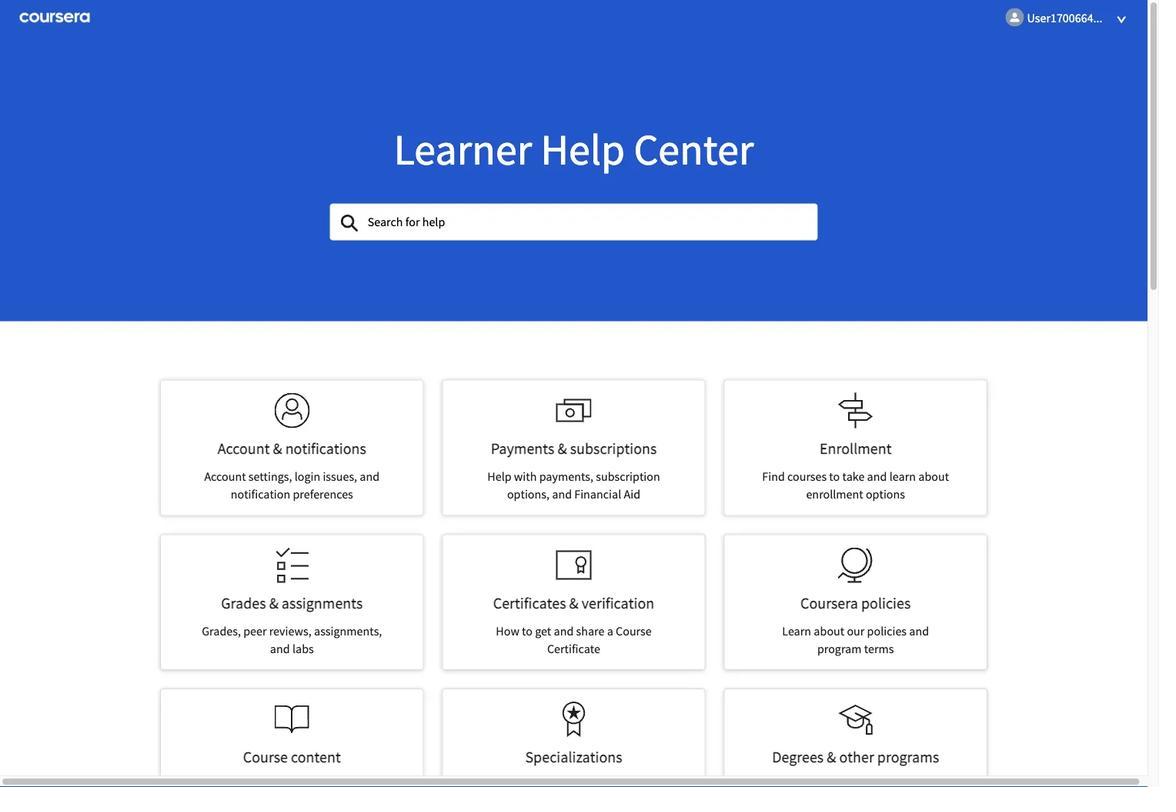 Task type: describe. For each thing, give the bounding box(es) containing it.
coursera policies
[[801, 593, 911, 613]]

options,
[[507, 487, 550, 502]]

learn
[[782, 624, 811, 639]]

our
[[847, 624, 865, 639]]

& for grades
[[269, 593, 279, 613]]

to inside how to get and share a course certificate
[[522, 624, 533, 639]]

assignments,
[[314, 624, 382, 639]]

Search for help text field
[[330, 204, 818, 241]]

options
[[866, 487, 905, 502]]

to inside find courses to take and learn about enrollment options
[[829, 469, 840, 485]]

and for coursera policies
[[909, 624, 929, 639]]

assignments
[[282, 593, 363, 613]]

& for degrees
[[827, 748, 836, 767]]

account for account settings, login issues, and notification preferences
[[204, 469, 246, 485]]

certificates & verification image
[[556, 548, 592, 583]]

learner help center banner
[[0, 0, 1159, 321]]

account for account & notifications
[[218, 439, 270, 458]]

settings,
[[248, 469, 292, 485]]

notification
[[231, 487, 290, 502]]

and inside "help with payments, subscription options, and financial aid"
[[552, 487, 572, 502]]

specializations image
[[556, 702, 592, 738]]

& for account
[[273, 439, 282, 458]]

grades & assignments
[[221, 593, 363, 613]]

grades
[[221, 593, 266, 613]]

financial
[[574, 487, 621, 502]]

verification
[[582, 593, 655, 613]]

payments & subscriptions image
[[556, 393, 592, 428]]

get
[[535, 624, 551, 639]]

preferences
[[293, 487, 353, 502]]

account & notifications
[[218, 439, 366, 458]]

learner help center
[[394, 122, 754, 176]]

coursera policies image
[[838, 548, 874, 583]]

user170066459965550853 button
[[1002, 4, 1159, 28]]

course content
[[243, 748, 341, 767]]

0 vertical spatial policies
[[861, 593, 911, 613]]

share
[[576, 624, 605, 639]]

center
[[634, 122, 754, 176]]

& for certificates
[[569, 593, 579, 613]]

find
[[762, 469, 785, 485]]

grades,
[[202, 624, 241, 639]]

user170066459965550853
[[1027, 10, 1159, 25]]

course content image
[[274, 702, 310, 738]]

grades, peer reviews, assignments, and labs
[[202, 624, 382, 656]]

aid
[[624, 487, 641, 502]]

peer
[[243, 624, 267, 639]]

how to get and share a course certificate
[[496, 624, 652, 656]]

specializations
[[525, 748, 622, 767]]

notifications
[[285, 439, 366, 458]]

about inside find courses to take and learn about enrollment options
[[919, 469, 949, 485]]



Task type: locate. For each thing, give the bounding box(es) containing it.
other
[[839, 748, 874, 767]]

&
[[273, 439, 282, 458], [558, 439, 567, 458], [269, 593, 279, 613], [569, 593, 579, 613], [827, 748, 836, 767]]

and inside learn about our policies and program terms
[[909, 624, 929, 639]]

about
[[919, 469, 949, 485], [814, 624, 845, 639]]

and
[[360, 469, 380, 485], [867, 469, 887, 485], [552, 487, 572, 502], [554, 624, 574, 639], [909, 624, 929, 639], [270, 641, 290, 656]]

0 horizontal spatial to
[[522, 624, 533, 639]]

account & notifications image
[[274, 393, 310, 428]]

course
[[616, 624, 652, 639], [243, 748, 288, 767]]

and right issues,
[[360, 469, 380, 485]]

policies up terms
[[867, 624, 907, 639]]

program
[[817, 641, 862, 656]]

policies up our
[[861, 593, 911, 613]]

and up options in the right bottom of the page
[[867, 469, 887, 485]]

content
[[291, 748, 341, 767]]

a
[[607, 624, 613, 639]]

subscriptions
[[570, 439, 657, 458]]

degrees & other programs
[[772, 748, 939, 767]]

and for account & notifications
[[360, 469, 380, 485]]

0 vertical spatial help
[[541, 122, 625, 176]]

take
[[843, 469, 865, 485]]

course right a
[[616, 624, 652, 639]]

0 horizontal spatial help
[[488, 469, 512, 485]]

how
[[496, 624, 520, 639]]

policies inside learn about our policies and program terms
[[867, 624, 907, 639]]

and down "payments,"
[[552, 487, 572, 502]]

and down reviews,
[[270, 641, 290, 656]]

to left 'get'
[[522, 624, 533, 639]]

& for payments
[[558, 439, 567, 458]]

0 vertical spatial about
[[919, 469, 949, 485]]

help with payments, subscription options, and financial aid
[[488, 469, 660, 502]]

payments & subscriptions
[[491, 439, 657, 458]]

to up enrollment at the right of page
[[829, 469, 840, 485]]

course down "course content" image
[[243, 748, 288, 767]]

1 horizontal spatial about
[[919, 469, 949, 485]]

degrees
[[772, 748, 824, 767]]

enrollment
[[820, 439, 892, 458]]

help
[[541, 122, 625, 176], [488, 469, 512, 485]]

0 horizontal spatial course
[[243, 748, 288, 767]]

1 vertical spatial course
[[243, 748, 288, 767]]

about inside learn about our policies and program terms
[[814, 624, 845, 639]]

payments,
[[539, 469, 594, 485]]

& up "payments,"
[[558, 439, 567, 458]]

account settings, login issues, and notification preferences
[[204, 469, 380, 502]]

1 vertical spatial to
[[522, 624, 533, 639]]

enrollment image
[[838, 393, 874, 428]]

course inside how to get and share a course certificate
[[616, 624, 652, 639]]

and inside account settings, login issues, and notification preferences
[[360, 469, 380, 485]]

& left other
[[827, 748, 836, 767]]

find courses to take and learn about enrollment options
[[762, 469, 949, 502]]

certificates & verification
[[493, 593, 655, 613]]

programs
[[877, 748, 939, 767]]

with
[[514, 469, 537, 485]]

account
[[218, 439, 270, 458], [204, 469, 246, 485]]

help inside "help with payments, subscription options, and financial aid"
[[488, 469, 512, 485]]

learn
[[890, 469, 916, 485]]

1 vertical spatial help
[[488, 469, 512, 485]]

& up share
[[569, 593, 579, 613]]

to
[[829, 469, 840, 485], [522, 624, 533, 639]]

login
[[295, 469, 320, 485]]

and inside how to get and share a course certificate
[[554, 624, 574, 639]]

subscription
[[596, 469, 660, 485]]

and for grades & assignments
[[270, 641, 290, 656]]

account up notification
[[204, 469, 246, 485]]

courses
[[788, 469, 827, 485]]

payments
[[491, 439, 555, 458]]

None field
[[330, 204, 818, 241]]

account up settings,
[[218, 439, 270, 458]]

about right learn on the bottom of page
[[919, 469, 949, 485]]

none field inside "learner help center" banner
[[330, 204, 818, 241]]

learn about our policies and program terms
[[782, 624, 929, 656]]

grades & assignments image
[[274, 548, 310, 583]]

and inside grades, peer reviews, assignments, and labs
[[270, 641, 290, 656]]

terms
[[864, 641, 894, 656]]

0 vertical spatial to
[[829, 469, 840, 485]]

help inside "learner help center" banner
[[541, 122, 625, 176]]

0 vertical spatial account
[[218, 439, 270, 458]]

1 vertical spatial about
[[814, 624, 845, 639]]

help left with
[[488, 469, 512, 485]]

0 vertical spatial course
[[616, 624, 652, 639]]

help up the 'search for help' text field
[[541, 122, 625, 176]]

1 vertical spatial account
[[204, 469, 246, 485]]

policies
[[861, 593, 911, 613], [867, 624, 907, 639]]

and inside find courses to take and learn about enrollment options
[[867, 469, 887, 485]]

1 horizontal spatial to
[[829, 469, 840, 485]]

1 horizontal spatial help
[[541, 122, 625, 176]]

1 vertical spatial policies
[[867, 624, 907, 639]]

and up certificate
[[554, 624, 574, 639]]

0 horizontal spatial about
[[814, 624, 845, 639]]

account inside account settings, login issues, and notification preferences
[[204, 469, 246, 485]]

& up settings,
[[273, 439, 282, 458]]

certificates
[[493, 593, 566, 613]]

and for enrollment
[[867, 469, 887, 485]]

& right grades
[[269, 593, 279, 613]]

certificate
[[547, 641, 600, 656]]

1 horizontal spatial course
[[616, 624, 652, 639]]

reviews,
[[269, 624, 312, 639]]

labs
[[292, 641, 314, 656]]

enrollment
[[806, 487, 864, 502]]

issues,
[[323, 469, 357, 485]]

degrees & other programs image
[[838, 702, 874, 738]]

and right our
[[909, 624, 929, 639]]

learner
[[394, 122, 532, 176]]

about up program
[[814, 624, 845, 639]]

coursera
[[801, 593, 858, 613]]



Task type: vqa. For each thing, say whether or not it's contained in the screenshot.


